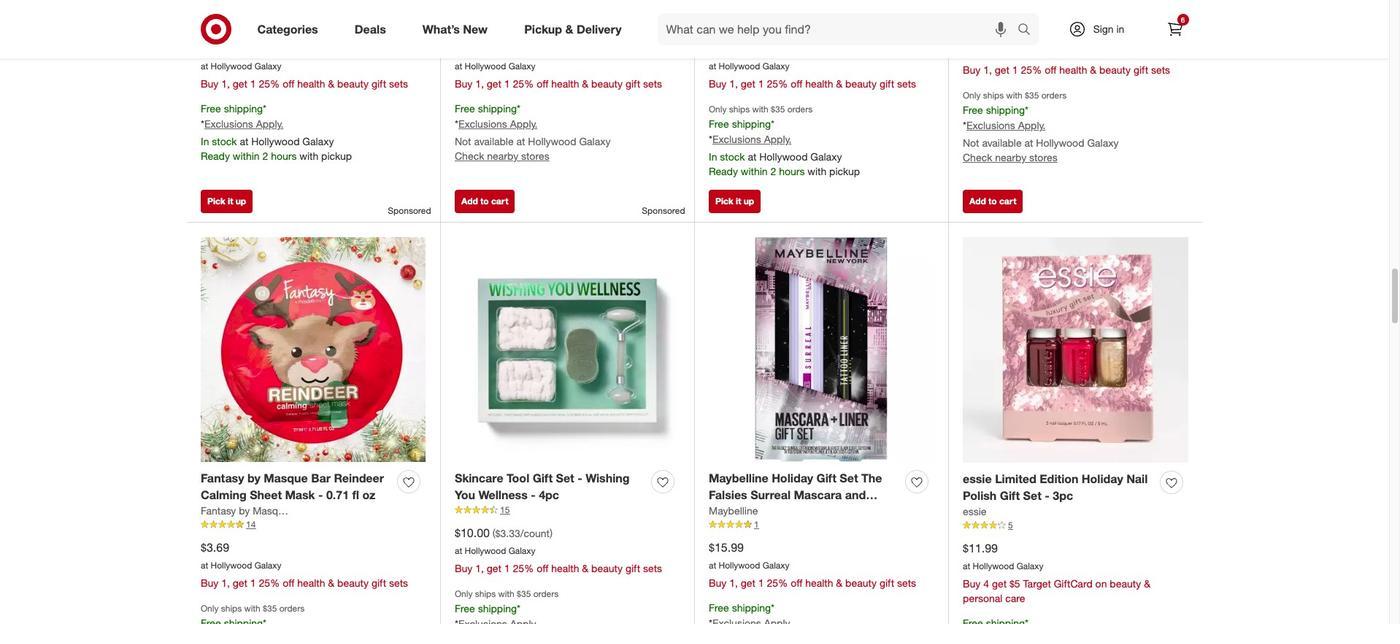 Task type: locate. For each thing, give the bounding box(es) containing it.
orders down the $3.69 at hollywood galaxy buy 1, get 1 25% off health & beauty gift sets
[[279, 603, 305, 614]]

1 vertical spatial ready
[[709, 165, 738, 177]]

beauty down the 14 link
[[337, 577, 369, 589]]

beauty down what can we help you find? suggestions appear below search field
[[845, 77, 877, 90]]

1 horizontal spatial within
[[741, 165, 768, 177]]

0 horizontal spatial gift
[[533, 471, 553, 486]]

buy inside $11.99 at hollywood galaxy buy 4 get $5 target giftcard on beauty & personal care
[[963, 577, 981, 590]]

1 horizontal spatial nearby
[[995, 151, 1026, 163]]

2 to from the left
[[988, 196, 997, 207]]

cart for sponsored
[[491, 196, 508, 207]]

only ships with $35 orders down $3.33
[[455, 588, 559, 599]]

1 horizontal spatial (
[[1001, 29, 1003, 41]]

25
[[1008, 6, 1018, 17]]

hollywood inside the free shipping * * exclusions apply. not available at hollywood galaxy check nearby stores
[[528, 135, 576, 147]]

fantasy inside fantasy by masque bar reindeer calming sheet mask - 0.71 fl oz
[[201, 471, 244, 486]]

gift for tool
[[533, 471, 553, 486]]

0 horizontal spatial sponsored
[[388, 205, 431, 216]]

orders down the $10.00 at hollywood galaxy buy 1, get 1 25% off health & beauty gift sets
[[787, 104, 813, 115]]

gift inside the skincare tool gift set - wishing you wellness - 4pc
[[533, 471, 553, 486]]

2 horizontal spatial $10.00
[[963, 27, 998, 42]]

beauty inside $10.00 ( $3.33 /count ) at hollywood galaxy buy 1, get 1 25% off health & beauty gift sets
[[591, 562, 623, 574]]

What can we help you find? suggestions appear below search field
[[657, 13, 1021, 45]]

health down ounce
[[1059, 64, 1087, 76]]

free shipping *
[[709, 601, 775, 614], [455, 602, 521, 615]]

0 horizontal spatial pick it up button
[[201, 190, 253, 213]]

1 vertical spatial only ships with $35 orders
[[201, 603, 305, 614]]

masque down the sheet
[[253, 505, 289, 517]]

check nearby stores button for sponsored
[[455, 149, 549, 163]]

& down what can we help you find? suggestions appear below search field
[[836, 77, 843, 90]]

beauty down 1 link
[[845, 577, 877, 589]]

0 horizontal spatial to
[[480, 196, 489, 207]]

at inside only ships with $35 orders free shipping * * exclusions apply. not available at hollywood galaxy check nearby stores
[[1025, 136, 1033, 149]]

bar inside "link"
[[292, 505, 308, 517]]

gift up mascara
[[817, 471, 837, 486]]

0 vertical spatial essie
[[963, 472, 992, 487]]

0 vertical spatial 2
[[262, 150, 268, 162]]

maybelline down falsies
[[709, 505, 758, 517]]

2 pick it up from the left
[[715, 196, 754, 207]]

- inside the maybelline holiday gift set the falsies surreal mascara and tattoo studio liner - 2pc
[[817, 505, 822, 519]]

$10.00 left $3.33
[[455, 526, 490, 540]]

1 down the 14
[[250, 577, 256, 589]]

ships
[[983, 90, 1004, 101], [729, 104, 750, 115], [475, 588, 496, 599], [221, 603, 242, 614]]

fantasy by masque bar reindeer calming sheet mask - 0.71 fl oz image
[[201, 237, 426, 462], [201, 237, 426, 462]]

free inside the free shipping * * exclusions apply. not available at hollywood galaxy check nearby stores
[[455, 102, 475, 115]]

1 horizontal spatial gift
[[817, 471, 837, 486]]

exclusions
[[204, 117, 253, 130], [458, 117, 507, 130], [966, 119, 1015, 131], [712, 133, 761, 145]]

1 pick it up button from the left
[[201, 190, 253, 213]]

25% up only ships with $35 orders free shipping * * exclusions apply. in stock at  hollywood galaxy ready within 2 hours with pickup
[[767, 77, 788, 90]]

nearby
[[487, 150, 518, 162], [995, 151, 1026, 163]]

by up the sheet
[[247, 471, 261, 486]]

- for essie limited edition holiday nail polish gift set - 3pc
[[1045, 489, 1050, 503]]

stock
[[212, 135, 237, 147], [720, 150, 745, 163]]

1 horizontal spatial check
[[963, 151, 992, 163]]

add for sponsored
[[461, 196, 478, 207]]

check
[[455, 150, 484, 162], [963, 151, 992, 163]]

0 horizontal spatial available
[[474, 135, 514, 147]]

0 horizontal spatial add to cart button
[[455, 190, 515, 213]]

health
[[1059, 64, 1087, 76], [297, 77, 325, 90], [551, 77, 579, 90], [805, 77, 833, 90], [551, 562, 579, 574], [297, 577, 325, 589], [805, 577, 833, 589]]

get down the 14
[[233, 577, 247, 589]]

0 horizontal spatial only ships with $35 orders
[[201, 603, 305, 614]]

& right pickup
[[565, 22, 573, 36]]

$35 down the $3.69 at hollywood galaxy buy 1, get 1 25% off health & beauty gift sets
[[263, 603, 277, 614]]

pick it up button for $19.99
[[201, 190, 253, 213]]

fantasy up calming
[[201, 471, 244, 486]]

) left sign
[[1082, 29, 1085, 41]]

1 inside $10.00 ( $3.33 /count ) at hollywood galaxy buy 1, get 1 25% off health & beauty gift sets
[[504, 562, 510, 574]]

0 vertical spatial stock
[[212, 135, 237, 147]]

1 down 69
[[758, 77, 764, 90]]

ready
[[201, 150, 230, 162], [709, 165, 738, 177]]

buy inside $15.99 at hollywood galaxy buy 1, get 1 25% off health & beauty gift sets
[[709, 577, 727, 589]]

up for $19.99
[[236, 196, 246, 207]]

1 fantasy from the top
[[201, 471, 244, 486]]

1 horizontal spatial it
[[736, 196, 741, 207]]

$35 down the $10.00 at hollywood galaxy buy 1, get 1 25% off health & beauty gift sets
[[771, 104, 785, 115]]

holiday up surreal in the right of the page
[[772, 471, 813, 486]]

1 horizontal spatial pick it up button
[[709, 190, 761, 213]]

galaxy inside $11.99 at hollywood galaxy buy 4 get $5 target giftcard on beauty & personal care
[[1017, 561, 1044, 572]]

25% inside $10.00 ( $3.33 /count ) at hollywood galaxy buy 1, get 1 25% off health & beauty gift sets
[[513, 562, 534, 574]]

1 horizontal spatial set
[[840, 471, 858, 486]]

pickup
[[524, 22, 562, 36]]

1 down studio
[[758, 577, 764, 589]]

only ships with $35 orders for $3.69
[[201, 603, 305, 614]]

1 vertical spatial bar
[[292, 505, 308, 517]]

beauty right 'on'
[[1110, 577, 1141, 590]]

& inside $15.99 at hollywood galaxy buy 1, get 1 25% off health & beauty gift sets
[[836, 577, 843, 589]]

within inside only ships with $35 orders free shipping * * exclusions apply. in stock at  hollywood galaxy ready within 2 hours with pickup
[[741, 165, 768, 177]]

& down pickup & delivery "link"
[[582, 77, 589, 90]]

1, inside $10.00 ( $3.33 /count ) at hollywood galaxy buy 1, get 1 25% off health & beauty gift sets
[[475, 562, 484, 574]]

2
[[262, 150, 268, 162], [770, 165, 776, 177]]

maybelline up falsies
[[709, 471, 768, 486]]

get down the $15.99
[[741, 577, 756, 589]]

masque for fantasy by masque bar reindeer calming sheet mask - 0.71 fl oz
[[264, 471, 308, 486]]

pick it up for $10.00
[[715, 196, 754, 207]]

categories link
[[245, 13, 336, 45]]

galaxy inside free shipping * * exclusions apply. in stock at  hollywood galaxy ready within 2 hours with pickup
[[302, 135, 334, 147]]

1 horizontal spatial add to cart
[[969, 196, 1016, 207]]

0.71
[[326, 488, 349, 502]]

set inside the maybelline holiday gift set the falsies surreal mascara and tattoo studio liner - 2pc
[[840, 471, 858, 486]]

2 pick it up button from the left
[[709, 190, 761, 213]]

maybelline for maybelline
[[709, 505, 758, 517]]

0 horizontal spatial stock
[[212, 135, 237, 147]]

it for $10.00
[[736, 196, 741, 207]]

1 vertical spatial pickup
[[829, 165, 860, 177]]

0 horizontal spatial check nearby stores button
[[455, 149, 549, 163]]

3pc
[[1053, 489, 1073, 503]]

get down 69
[[741, 77, 756, 90]]

& down "sign in" link
[[1090, 64, 1097, 76]]

gift down limited
[[1000, 489, 1020, 503]]

galaxy inside the $3.69 at hollywood galaxy buy 1, get 1 25% off health & beauty gift sets
[[255, 560, 281, 571]]

beauty down "in"
[[1099, 64, 1131, 76]]

*
[[263, 102, 266, 115], [517, 102, 521, 115], [1025, 104, 1029, 116], [201, 117, 204, 130], [455, 117, 458, 130], [771, 118, 775, 130], [963, 119, 966, 131], [709, 133, 712, 145], [771, 601, 775, 614], [517, 602, 521, 615]]

1 horizontal spatial check nearby stores button
[[963, 150, 1058, 165]]

1 vertical spatial within
[[741, 165, 768, 177]]

pick it up for $19.99
[[207, 196, 246, 207]]

& down 1 link
[[836, 577, 843, 589]]

25% down /fluid
[[1021, 64, 1042, 76]]

holiday left nail
[[1082, 472, 1123, 487]]

0 horizontal spatial free shipping *
[[455, 602, 521, 615]]

hours
[[271, 150, 297, 162], [779, 165, 805, 177]]

masque
[[264, 471, 308, 486], [253, 505, 289, 517]]

add to cart button for sponsored
[[455, 190, 515, 213]]

1 horizontal spatial )
[[1082, 29, 1085, 41]]

off inside $15.99 at hollywood galaxy buy 1, get 1 25% off health & beauty gift sets
[[791, 577, 803, 589]]

1 vertical spatial masque
[[253, 505, 289, 517]]

with inside only ships with $35 orders free shipping * * exclusions apply. not available at hollywood galaxy check nearby stores
[[1006, 90, 1023, 101]]

skincare
[[455, 471, 503, 486]]

at inside the $10.00 at hollywood galaxy buy 1, get 1 25% off health & beauty gift sets
[[709, 61, 716, 72]]

0 vertical spatial hours
[[271, 150, 297, 162]]

maybelline
[[709, 471, 768, 486], [709, 505, 758, 517]]

& right 'on'
[[1144, 577, 1151, 590]]

not
[[455, 135, 471, 147], [963, 136, 979, 149]]

1 vertical spatial in
[[709, 150, 717, 163]]

0 horizontal spatial bar
[[292, 505, 308, 517]]

2 add to cart from the left
[[969, 196, 1016, 207]]

up
[[236, 196, 246, 207], [744, 196, 754, 207]]

0 vertical spatial bar
[[311, 471, 331, 486]]

1 horizontal spatial only ships with $35 orders
[[455, 588, 559, 599]]

1 vertical spatial 2
[[770, 165, 776, 177]]

$10.00 down que bella link
[[709, 41, 744, 56]]

$6.02
[[1003, 29, 1028, 41]]

1 down maybelline link
[[754, 519, 759, 530]]

1 vertical spatial hours
[[779, 165, 805, 177]]

gift inside the $10.00 at hollywood galaxy buy 1, get 1 25% off health & beauty gift sets
[[880, 77, 894, 90]]

at inside '$19.99 at hollywood galaxy buy 1, get 1 25% off health & beauty gift sets'
[[201, 61, 208, 72]]

0 horizontal spatial set
[[556, 471, 574, 486]]

1 horizontal spatial add to cart button
[[963, 190, 1023, 213]]

holiday inside essie limited edition holiday nail polish gift set - 3pc
[[1082, 472, 1123, 487]]

- left the 0.71
[[318, 488, 323, 502]]

- left 4pc
[[531, 488, 536, 502]]

essie limited edition holiday nail polish gift set - 3pc image
[[963, 237, 1188, 463], [963, 237, 1188, 463]]

hollywood
[[973, 47, 1014, 58], [211, 61, 252, 72], [465, 61, 506, 72], [719, 61, 760, 72], [251, 135, 300, 147], [528, 135, 576, 147], [1036, 136, 1084, 149], [759, 150, 808, 163], [465, 545, 506, 556], [211, 560, 252, 571], [719, 560, 760, 571], [973, 561, 1014, 572]]

1 pick it up from the left
[[207, 196, 246, 207]]

1 to from the left
[[480, 196, 489, 207]]

maybelline holiday gift set the falsies surreal mascara and tattoo studio liner - 2pc image
[[709, 237, 934, 462], [709, 237, 934, 462]]

get down $6.02
[[995, 64, 1010, 76]]

1 horizontal spatial available
[[982, 136, 1022, 149]]

2 horizontal spatial gift
[[1000, 489, 1020, 503]]

$10.00 ( $6.02 /fluid ounce ) at hollywood galaxy buy 1, get 1 25% off health & beauty gift sets
[[963, 27, 1170, 76]]

$19.99
[[201, 41, 236, 56]]

25% down /count
[[513, 562, 534, 574]]

off inside '$19.99 at hollywood galaxy buy 1, get 1 25% off health & beauty gift sets'
[[283, 77, 294, 90]]

1 cart from the left
[[491, 196, 508, 207]]

hollywood inside free shipping * * exclusions apply. in stock at  hollywood galaxy ready within 2 hours with pickup
[[251, 135, 300, 147]]

apply.
[[256, 117, 283, 130], [510, 117, 537, 130], [1018, 119, 1046, 131], [764, 133, 792, 145]]

1,
[[984, 64, 992, 76], [221, 77, 230, 90], [475, 77, 484, 90], [729, 77, 738, 90], [475, 562, 484, 574], [221, 577, 230, 589], [729, 577, 738, 589]]

by inside fantasy by masque bar reindeer calming sheet mask - 0.71 fl oz
[[247, 471, 261, 486]]

1 horizontal spatial 2
[[770, 165, 776, 177]]

apply. inside only ships with $35 orders free shipping * * exclusions apply. not available at hollywood galaxy check nearby stores
[[1018, 119, 1046, 131]]

0 horizontal spatial up
[[236, 196, 246, 207]]

it for $19.99
[[228, 196, 233, 207]]

& down the 14 link
[[328, 577, 334, 589]]

25% up free shipping * * exclusions apply. in stock at  hollywood galaxy ready within 2 hours with pickup
[[259, 77, 280, 90]]

$10.00 for hollywood
[[709, 41, 744, 56]]

galaxy
[[1017, 47, 1044, 58], [255, 61, 281, 72], [509, 61, 535, 72], [763, 61, 790, 72], [302, 135, 334, 147], [579, 135, 611, 147], [1087, 136, 1119, 149], [811, 150, 842, 163], [509, 545, 535, 556], [255, 560, 281, 571], [763, 560, 790, 571], [1017, 561, 1044, 572]]

- left wishing
[[578, 471, 582, 486]]

& down the 15 link on the left bottom of the page
[[582, 562, 589, 574]]

gift inside the $3.69 at hollywood galaxy buy 1, get 1 25% off health & beauty gift sets
[[372, 577, 386, 589]]

check nearby stores button
[[455, 149, 549, 163], [963, 150, 1058, 165]]

0 horizontal spatial in
[[201, 135, 209, 147]]

apply. inside only ships with $35 orders free shipping * * exclusions apply. in stock at  hollywood galaxy ready within 2 hours with pickup
[[764, 133, 792, 145]]

1 horizontal spatial pickup
[[829, 165, 860, 177]]

- inside fantasy by masque bar reindeer calming sheet mask - 0.71 fl oz
[[318, 488, 323, 502]]

& inside $10.00 ( $3.33 /count ) at hollywood galaxy buy 1, get 1 25% off health & beauty gift sets
[[582, 562, 589, 574]]

apply. inside free shipping * * exclusions apply. in stock at  hollywood galaxy ready within 2 hours with pickup
[[256, 117, 283, 130]]

get right 4
[[992, 577, 1007, 590]]

$35
[[1025, 90, 1039, 101], [771, 104, 785, 115], [517, 588, 531, 599], [263, 603, 277, 614]]

0 horizontal spatial )
[[550, 527, 553, 540]]

set up and
[[840, 471, 858, 486]]

on
[[1095, 577, 1107, 590]]

0 horizontal spatial add to cart
[[461, 196, 508, 207]]

get down $3.33
[[487, 562, 501, 574]]

hollywood inside $10.00 ( $6.02 /fluid ounce ) at hollywood galaxy buy 1, get 1 25% off health & beauty gift sets
[[973, 47, 1014, 58]]

add to cart button for only ships with $35 orders
[[963, 190, 1023, 213]]

0 horizontal spatial pickup
[[321, 150, 352, 162]]

bar up the 0.71
[[311, 471, 331, 486]]

sponsored
[[388, 205, 431, 216], [642, 205, 685, 216]]

at inside the $3.69 at hollywood galaxy buy 1, get 1 25% off health & beauty gift sets
[[201, 560, 208, 571]]

2 cart from the left
[[999, 196, 1016, 207]]

- for fantasy by masque bar reindeer calming sheet mask - 0.71 fl oz
[[318, 488, 323, 502]]

1 down $6.02
[[1012, 64, 1018, 76]]

0 vertical spatial )
[[1082, 29, 1085, 41]]

cart for only ships with $35 orders
[[999, 196, 1016, 207]]

0 horizontal spatial stores
[[521, 150, 549, 162]]

gift inside $10.00 ( $3.33 /count ) at hollywood galaxy buy 1, get 1 25% off health & beauty gift sets
[[626, 562, 640, 574]]

masque up mask
[[264, 471, 308, 486]]

ounce
[[1054, 29, 1082, 41]]

maybelline link
[[709, 504, 758, 518]]

masque inside "link"
[[253, 505, 289, 517]]

gift up 4pc
[[533, 471, 553, 486]]

1 it from the left
[[228, 196, 233, 207]]

ready inside only ships with $35 orders free shipping * * exclusions apply. in stock at  hollywood galaxy ready within 2 hours with pickup
[[709, 165, 738, 177]]

1 horizontal spatial ready
[[709, 165, 738, 177]]

0 horizontal spatial it
[[228, 196, 233, 207]]

1 horizontal spatial $10.00
[[709, 41, 744, 56]]

beauty inside the $3.69 at hollywood galaxy buy 1, get 1 25% off health & beauty gift sets
[[337, 577, 369, 589]]

1 horizontal spatial holiday
[[1082, 472, 1123, 487]]

health down categories "link"
[[297, 77, 325, 90]]

exclusions apply. link for $19.99 at hollywood galaxy buy 1, get 1 25% off health & beauty gift sets
[[204, 117, 283, 130]]

25% down the 14 link
[[259, 577, 280, 589]]

exclusions inside free shipping * * exclusions apply. in stock at  hollywood galaxy ready within 2 hours with pickup
[[204, 117, 253, 130]]

calming
[[201, 488, 247, 502]]

2 add to cart button from the left
[[963, 190, 1023, 213]]

1 essie from the top
[[963, 472, 992, 487]]

health down what can we help you find? suggestions appear below search field
[[805, 77, 833, 90]]

0 horizontal spatial add
[[461, 196, 478, 207]]

orders
[[1041, 90, 1067, 101], [787, 104, 813, 115], [533, 588, 559, 599], [279, 603, 305, 614]]

off up the free shipping * * exclusions apply. not available at hollywood galaxy check nearby stores
[[537, 77, 548, 90]]

1 vertical spatial stock
[[720, 150, 745, 163]]

1 pick from the left
[[207, 196, 225, 207]]

& inside '$19.99 at hollywood galaxy buy 1, get 1 25% off health & beauty gift sets'
[[328, 77, 334, 90]]

bella
[[731, 5, 753, 18]]

wellness
[[478, 488, 528, 502]]

health inside $10.00 ( $3.33 /count ) at hollywood galaxy buy 1, get 1 25% off health & beauty gift sets
[[551, 562, 579, 574]]

1 sponsored from the left
[[388, 205, 431, 216]]

bar inside fantasy by masque bar reindeer calming sheet mask - 0.71 fl oz
[[311, 471, 331, 486]]

0 vertical spatial maybelline
[[709, 471, 768, 486]]

essie limited edition holiday nail polish gift set - 3pc link
[[963, 471, 1154, 505]]

hours inside only ships with $35 orders free shipping * * exclusions apply. in stock at  hollywood galaxy ready within 2 hours with pickup
[[779, 165, 805, 177]]

set
[[556, 471, 574, 486], [840, 471, 858, 486], [1023, 489, 1042, 503]]

beauty down delivery
[[591, 77, 623, 90]]

set down limited
[[1023, 489, 1042, 503]]

& inside $11.99 at hollywood galaxy buy 4 get $5 target giftcard on beauty & personal care
[[1144, 577, 1151, 590]]

1 horizontal spatial cart
[[999, 196, 1016, 207]]

health down the 14 link
[[297, 577, 325, 589]]

$35 down $10.00 ( $6.02 /fluid ounce ) at hollywood galaxy buy 1, get 1 25% off health & beauty gift sets
[[1025, 90, 1039, 101]]

25% down at hollywood galaxy in the top left of the page
[[513, 77, 534, 90]]

off down 1 link
[[791, 577, 803, 589]]

2 add from the left
[[969, 196, 986, 207]]

1 down $3.33
[[504, 562, 510, 574]]

(
[[1001, 29, 1003, 41], [493, 527, 495, 540]]

off down /fluid
[[1045, 64, 1057, 76]]

gift for holiday
[[817, 471, 837, 486]]

essie down polish
[[963, 505, 987, 518]]

only ships with $35 orders down the $3.69 at hollywood galaxy buy 1, get 1 25% off health & beauty gift sets
[[201, 603, 305, 614]]

1 vertical spatial )
[[550, 527, 553, 540]]

off down the 14 link
[[283, 577, 294, 589]]

sign
[[1093, 23, 1114, 35]]

1 horizontal spatial free shipping *
[[709, 601, 775, 614]]

& down categories "link"
[[328, 77, 334, 90]]

1 add to cart from the left
[[461, 196, 508, 207]]

0 horizontal spatial hours
[[271, 150, 297, 162]]

1 inside $10.00 ( $6.02 /fluid ounce ) at hollywood galaxy buy 1, get 1 25% off health & beauty gift sets
[[1012, 64, 1018, 76]]

it
[[228, 196, 233, 207], [736, 196, 741, 207]]

$10.00 left $6.02
[[963, 27, 998, 42]]

0 horizontal spatial ready
[[201, 150, 230, 162]]

sign in link
[[1056, 13, 1147, 45]]

0 vertical spatial (
[[1001, 29, 1003, 41]]

0 horizontal spatial nearby
[[487, 150, 518, 162]]

1 up from the left
[[236, 196, 246, 207]]

add to cart button
[[455, 190, 515, 213], [963, 190, 1023, 213]]

sponsored for free shipping * * exclusions apply. in stock at  hollywood galaxy ready within 2 hours with pickup
[[388, 205, 431, 216]]

1 up free shipping * * exclusions apply. in stock at  hollywood galaxy ready within 2 hours with pickup
[[250, 77, 256, 90]]

1 vertical spatial maybelline
[[709, 505, 758, 517]]

holiday
[[772, 471, 813, 486], [1082, 472, 1123, 487]]

fantasy inside "link"
[[201, 505, 236, 517]]

bar down mask
[[292, 505, 308, 517]]

2 it from the left
[[736, 196, 741, 207]]

essie
[[963, 472, 992, 487], [963, 505, 987, 518]]

to for sponsored
[[480, 196, 489, 207]]

0 horizontal spatial 2
[[262, 150, 268, 162]]

1 horizontal spatial stores
[[1029, 151, 1058, 163]]

fantasy for fantasy by masque bar reindeer calming sheet mask - 0.71 fl oz
[[201, 471, 244, 486]]

add to cart for sponsored
[[461, 196, 508, 207]]

( left search button
[[1001, 29, 1003, 41]]

oz
[[362, 488, 375, 502]]

hollywood inside $15.99 at hollywood galaxy buy 1, get 1 25% off health & beauty gift sets
[[719, 560, 760, 571]]

0 horizontal spatial holiday
[[772, 471, 813, 486]]

1 horizontal spatial add
[[969, 196, 986, 207]]

0 vertical spatial in
[[201, 135, 209, 147]]

6 link
[[1159, 13, 1191, 45]]

0 horizontal spatial (
[[493, 527, 495, 540]]

set up 4pc
[[556, 471, 574, 486]]

2 inside free shipping * * exclusions apply. in stock at  hollywood galaxy ready within 2 hours with pickup
[[262, 150, 268, 162]]

) down the 15 link on the left bottom of the page
[[550, 527, 553, 540]]

2 maybelline from the top
[[709, 505, 758, 517]]

off up only ships with $35 orders free shipping * * exclusions apply. in stock at  hollywood galaxy ready within 2 hours with pickup
[[791, 77, 803, 90]]

gift inside essie limited edition holiday nail polish gift set - 3pc
[[1000, 489, 1020, 503]]

fantasy for fantasy by masque bar
[[201, 505, 236, 517]]

1 horizontal spatial sponsored
[[642, 205, 685, 216]]

what's new link
[[410, 13, 506, 45]]

1 horizontal spatial bar
[[311, 471, 331, 486]]

beauty down deals
[[337, 77, 369, 90]]

0 vertical spatial within
[[233, 150, 260, 162]]

1 vertical spatial fantasy
[[201, 505, 236, 517]]

gift
[[1134, 64, 1148, 76], [372, 77, 386, 90], [626, 77, 640, 90], [880, 77, 894, 90], [626, 562, 640, 574], [372, 577, 386, 589], [880, 577, 894, 589]]

1 add from the left
[[461, 196, 478, 207]]

1 inside the $3.69 at hollywood galaxy buy 1, get 1 25% off health & beauty gift sets
[[250, 577, 256, 589]]

1 add to cart button from the left
[[455, 190, 515, 213]]

at inside $15.99 at hollywood galaxy buy 1, get 1 25% off health & beauty gift sets
[[709, 560, 716, 571]]

stores inside the free shipping * * exclusions apply. not available at hollywood galaxy check nearby stores
[[521, 150, 549, 162]]

2 essie from the top
[[963, 505, 987, 518]]

available inside only ships with $35 orders free shipping * * exclusions apply. not available at hollywood galaxy check nearby stores
[[982, 136, 1022, 149]]

14 link
[[201, 518, 426, 531]]

2 sponsored from the left
[[642, 205, 685, 216]]

masque for fantasy by masque bar
[[253, 505, 289, 517]]

off inside the $3.69 at hollywood galaxy buy 1, get 1 25% off health & beauty gift sets
[[283, 577, 294, 589]]

0 horizontal spatial pick it up
[[207, 196, 246, 207]]

1 horizontal spatial hours
[[779, 165, 805, 177]]

$10.00 inside the $10.00 at hollywood galaxy buy 1, get 1 25% off health & beauty gift sets
[[709, 41, 744, 56]]

fantasy down calming
[[201, 505, 236, 517]]

sign in
[[1093, 23, 1124, 35]]

beauty down the 15 link on the left bottom of the page
[[591, 562, 623, 574]]

- inside essie limited edition holiday nail polish gift set - 3pc
[[1045, 489, 1050, 503]]

off up free shipping * * exclusions apply. in stock at  hollywood galaxy ready within 2 hours with pickup
[[283, 77, 294, 90]]

mascara
[[794, 488, 842, 502]]

orders inside only ships with $35 orders free shipping * * exclusions apply. not available at hollywood galaxy check nearby stores
[[1041, 90, 1067, 101]]

1 vertical spatial essie
[[963, 505, 987, 518]]

essie up polish
[[963, 472, 992, 487]]

in
[[1117, 23, 1124, 35]]

fantasy
[[201, 471, 244, 486], [201, 505, 236, 517]]

1 horizontal spatial pick
[[715, 196, 733, 207]]

free
[[201, 102, 221, 115], [455, 102, 475, 115], [963, 104, 983, 116], [709, 118, 729, 130], [709, 601, 729, 614], [455, 602, 475, 615]]

$19.99 at hollywood galaxy buy 1, get 1 25% off health & beauty gift sets
[[201, 41, 408, 90]]

1 horizontal spatial to
[[988, 196, 997, 207]]

2 horizontal spatial set
[[1023, 489, 1042, 503]]

1 horizontal spatial stock
[[720, 150, 745, 163]]

essie inside essie limited edition holiday nail polish gift set - 3pc
[[963, 472, 992, 487]]

by up the 14
[[239, 505, 250, 517]]

set for -
[[556, 471, 574, 486]]

get down $19.99 at the top left of the page
[[233, 77, 247, 90]]

off inside the $10.00 at hollywood galaxy buy 1, get 1 25% off health & beauty gift sets
[[791, 77, 803, 90]]

25% down studio
[[767, 577, 788, 589]]

gift
[[533, 471, 553, 486], [817, 471, 837, 486], [1000, 489, 1020, 503]]

maybelline holiday gift set the falsies surreal mascara and tattoo studio liner - 2pc link
[[709, 470, 899, 519]]

free inside free shipping * * exclusions apply. in stock at  hollywood galaxy ready within 2 hours with pickup
[[201, 102, 221, 115]]

beauty
[[1099, 64, 1131, 76], [337, 77, 369, 90], [591, 77, 623, 90], [845, 77, 877, 90], [591, 562, 623, 574], [337, 577, 369, 589], [845, 577, 877, 589], [1110, 577, 1141, 590]]

cart
[[491, 196, 508, 207], [999, 196, 1016, 207]]

pick
[[207, 196, 225, 207], [715, 196, 733, 207]]

skincare tool gift set - wishing you wellness - 4pc image
[[455, 237, 680, 462], [455, 237, 680, 462]]

health inside $15.99 at hollywood galaxy buy 1, get 1 25% off health & beauty gift sets
[[805, 577, 833, 589]]

health down the 15 link on the left bottom of the page
[[551, 562, 579, 574]]

only ships with $35 orders free shipping * * exclusions apply. not available at hollywood galaxy check nearby stores
[[963, 90, 1119, 163]]

1 horizontal spatial not
[[963, 136, 979, 149]]

1 link
[[709, 518, 934, 531]]

2 pick from the left
[[715, 196, 733, 207]]

essie for essie limited edition holiday nail polish gift set - 3pc
[[963, 472, 992, 487]]

0 horizontal spatial check
[[455, 150, 484, 162]]

get
[[995, 64, 1010, 76], [233, 77, 247, 90], [487, 77, 501, 90], [741, 77, 756, 90], [487, 562, 501, 574], [233, 577, 247, 589], [741, 577, 756, 589], [992, 577, 1007, 590]]

1 maybelline from the top
[[709, 471, 768, 486]]

0 vertical spatial masque
[[264, 471, 308, 486]]

2 fantasy from the top
[[201, 505, 236, 517]]

0 horizontal spatial pick
[[207, 196, 225, 207]]

&
[[565, 22, 573, 36], [1090, 64, 1097, 76], [328, 77, 334, 90], [582, 77, 589, 90], [836, 77, 843, 90], [582, 562, 589, 574], [328, 577, 334, 589], [836, 577, 843, 589], [1144, 577, 1151, 590]]

que bella link
[[709, 5, 753, 19]]

health down 1 link
[[805, 577, 833, 589]]

2 up from the left
[[744, 196, 754, 207]]

0 vertical spatial pickup
[[321, 150, 352, 162]]

0 vertical spatial fantasy
[[201, 471, 244, 486]]

$35 inside only ships with $35 orders free shipping * * exclusions apply. in stock at  hollywood galaxy ready within 2 hours with pickup
[[771, 104, 785, 115]]

1 vertical spatial (
[[493, 527, 495, 540]]

0 horizontal spatial not
[[455, 135, 471, 147]]

orders down $10.00 ( $6.02 /fluid ounce ) at hollywood galaxy buy 1, get 1 25% off health & beauty gift sets
[[1041, 90, 1067, 101]]

$10.00 ( $3.33 /count ) at hollywood galaxy buy 1, get 1 25% off health & beauty gift sets
[[455, 526, 662, 574]]

0 horizontal spatial $10.00
[[455, 526, 490, 540]]

health inside the $10.00 at hollywood galaxy buy 1, get 1 25% off health & beauty gift sets
[[805, 77, 833, 90]]

0 horizontal spatial cart
[[491, 196, 508, 207]]

hollywood inside only ships with $35 orders free shipping * * exclusions apply. in stock at  hollywood galaxy ready within 2 hours with pickup
[[759, 150, 808, 163]]

sets inside the $10.00 at hollywood galaxy buy 1, get 1 25% off health & beauty gift sets
[[897, 77, 916, 90]]

( down wellness
[[493, 527, 495, 540]]

- left 2pc at the bottom of page
[[817, 505, 822, 519]]

hollywood inside the $10.00 at hollywood galaxy buy 1, get 1 25% off health & beauty gift sets
[[719, 61, 760, 72]]

1 horizontal spatial in
[[709, 150, 717, 163]]

1 horizontal spatial up
[[744, 196, 754, 207]]

studio
[[747, 505, 783, 519]]

off down /count
[[537, 562, 548, 574]]

by inside "link"
[[239, 505, 250, 517]]

sets
[[1151, 64, 1170, 76], [389, 77, 408, 90], [643, 77, 662, 90], [897, 77, 916, 90], [643, 562, 662, 574], [389, 577, 408, 589], [897, 577, 916, 589]]

add to cart
[[461, 196, 508, 207], [969, 196, 1016, 207]]

check nearby stores button for only ships with $35 orders
[[963, 150, 1058, 165]]

0 vertical spatial by
[[247, 471, 261, 486]]

0 vertical spatial only ships with $35 orders
[[455, 588, 559, 599]]

1, inside the $3.69 at hollywood galaxy buy 1, get 1 25% off health & beauty gift sets
[[221, 577, 230, 589]]

- left 3pc
[[1045, 489, 1050, 503]]

1 horizontal spatial pick it up
[[715, 196, 754, 207]]

pick for $10.00
[[715, 196, 733, 207]]

1 vertical spatial by
[[239, 505, 250, 517]]

set for the
[[840, 471, 858, 486]]

0 vertical spatial ready
[[201, 150, 230, 162]]

shipping inside only ships with $35 orders free shipping * * exclusions apply. not available at hollywood galaxy check nearby stores
[[986, 104, 1025, 116]]



Task type: describe. For each thing, give the bounding box(es) containing it.
beauty inside $10.00 ( $6.02 /fluid ounce ) at hollywood galaxy buy 1, get 1 25% off health & beauty gift sets
[[1099, 64, 1131, 76]]

get inside the $10.00 at hollywood galaxy buy 1, get 1 25% off health & beauty gift sets
[[741, 77, 756, 90]]

orders down $10.00 ( $3.33 /count ) at hollywood galaxy buy 1, get 1 25% off health & beauty gift sets
[[533, 588, 559, 599]]

free inside only ships with $35 orders free shipping * * exclusions apply. not available at hollywood galaxy check nearby stores
[[963, 104, 983, 116]]

deals link
[[342, 13, 404, 45]]

in inside only ships with $35 orders free shipping * * exclusions apply. in stock at  hollywood galaxy ready within 2 hours with pickup
[[709, 150, 717, 163]]

25% inside the $3.69 at hollywood galaxy buy 1, get 1 25% off health & beauty gift sets
[[259, 577, 280, 589]]

nearby inside the free shipping * * exclusions apply. not available at hollywood galaxy check nearby stores
[[487, 150, 518, 162]]

essie limited edition holiday nail polish gift set - 3pc
[[963, 472, 1148, 503]]

stores inside only ships with $35 orders free shipping * * exclusions apply. not available at hollywood galaxy check nearby stores
[[1029, 151, 1058, 163]]

$35 inside only ships with $35 orders free shipping * * exclusions apply. not available at hollywood galaxy check nearby stores
[[1025, 90, 1039, 101]]

$3.69 at hollywood galaxy buy 1, get 1 25% off health & beauty gift sets
[[201, 540, 408, 589]]

at inside $10.00 ( $6.02 /fluid ounce ) at hollywood galaxy buy 1, get 1 25% off health & beauty gift sets
[[963, 47, 970, 58]]

ships inside only ships with $35 orders free shipping * * exclusions apply. in stock at  hollywood galaxy ready within 2 hours with pickup
[[729, 104, 750, 115]]

fantasy by masque bar reindeer calming sheet mask - 0.71 fl oz
[[201, 471, 384, 502]]

not inside only ships with $35 orders free shipping * * exclusions apply. not available at hollywood galaxy check nearby stores
[[963, 136, 979, 149]]

limited
[[995, 472, 1036, 487]]

check inside the free shipping * * exclusions apply. not available at hollywood galaxy check nearby stores
[[455, 150, 484, 162]]

pickup & delivery link
[[512, 13, 640, 45]]

reindeer
[[334, 471, 384, 486]]

beauty inside $15.99 at hollywood galaxy buy 1, get 1 25% off health & beauty gift sets
[[845, 577, 877, 589]]

sets inside $10.00 ( $3.33 /count ) at hollywood galaxy buy 1, get 1 25% off health & beauty gift sets
[[643, 562, 662, 574]]

get inside $11.99 at hollywood galaxy buy 4 get $5 target giftcard on beauty & personal care
[[992, 577, 1007, 590]]

at inside only ships with $35 orders free shipping * * exclusions apply. in stock at  hollywood galaxy ready within 2 hours with pickup
[[748, 150, 757, 163]]

$10.00 for $3.33
[[455, 526, 490, 540]]

1, inside $10.00 ( $6.02 /fluid ounce ) at hollywood galaxy buy 1, get 1 25% off health & beauty gift sets
[[984, 64, 992, 76]]

1, inside '$19.99 at hollywood galaxy buy 1, get 1 25% off health & beauty gift sets'
[[221, 77, 230, 90]]

what's new
[[422, 22, 488, 36]]

( for $6.02
[[1001, 29, 1003, 41]]

liner
[[786, 505, 814, 519]]

15 link
[[455, 504, 680, 517]]

you
[[455, 488, 475, 502]]

new
[[463, 22, 488, 36]]

25% inside the $10.00 at hollywood galaxy buy 1, get 1 25% off health & beauty gift sets
[[767, 77, 788, 90]]

25% inside $10.00 ( $6.02 /fluid ounce ) at hollywood galaxy buy 1, get 1 25% off health & beauty gift sets
[[1021, 64, 1042, 76]]

get down at hollywood galaxy in the top left of the page
[[487, 77, 501, 90]]

25% inside $15.99 at hollywood galaxy buy 1, get 1 25% off health & beauty gift sets
[[767, 577, 788, 589]]

at hollywood galaxy
[[455, 61, 535, 72]]

galaxy inside only ships with $35 orders free shipping * * exclusions apply. in stock at  hollywood galaxy ready within 2 hours with pickup
[[811, 150, 842, 163]]

polish
[[963, 489, 997, 503]]

/fluid
[[1028, 29, 1051, 41]]

hollywood inside only ships with $35 orders free shipping * * exclusions apply. not available at hollywood galaxy check nearby stores
[[1036, 136, 1084, 149]]

pick it up button for $10.00
[[709, 190, 761, 213]]

4
[[984, 577, 989, 590]]

- for skincare tool gift set - wishing you wellness - 4pc
[[531, 488, 536, 502]]

( for $3.33
[[493, 527, 495, 540]]

gift inside '$19.99 at hollywood galaxy buy 1, get 1 25% off health & beauty gift sets'
[[372, 77, 386, 90]]

fantasy by masque bar reindeer calming sheet mask - 0.71 fl oz link
[[201, 470, 391, 504]]

$3.33
[[495, 527, 520, 540]]

$3.69
[[201, 540, 229, 555]]

que bella
[[709, 5, 753, 18]]

5
[[1008, 520, 1013, 531]]

exclusions apply. link for $10.00 ( $6.02 /fluid ounce ) at hollywood galaxy buy 1, get 1 25% off health & beauty gift sets
[[966, 119, 1046, 131]]

pickup & delivery
[[524, 22, 622, 36]]

not inside the free shipping * * exclusions apply. not available at hollywood galaxy check nearby stores
[[455, 135, 471, 147]]

buy inside '$19.99 at hollywood galaxy buy 1, get 1 25% off health & beauty gift sets'
[[201, 77, 219, 90]]

health inside the $3.69 at hollywood galaxy buy 1, get 1 25% off health & beauty gift sets
[[297, 577, 325, 589]]

with inside free shipping * * exclusions apply. in stock at  hollywood galaxy ready within 2 hours with pickup
[[300, 150, 318, 162]]

15
[[500, 505, 510, 515]]

tool
[[507, 471, 529, 486]]

fantasy by masque bar
[[201, 505, 308, 517]]

essie for essie
[[963, 505, 987, 518]]

edition
[[1040, 472, 1078, 487]]

orders inside only ships with $35 orders free shipping * * exclusions apply. in stock at  hollywood galaxy ready within 2 hours with pickup
[[787, 104, 813, 115]]

galaxy inside $10.00 ( $3.33 /count ) at hollywood galaxy buy 1, get 1 25% off health & beauty gift sets
[[509, 545, 535, 556]]

nearby inside only ships with $35 orders free shipping * * exclusions apply. not available at hollywood galaxy check nearby stores
[[995, 151, 1026, 163]]

& inside $10.00 ( $6.02 /fluid ounce ) at hollywood galaxy buy 1, get 1 25% off health & beauty gift sets
[[1090, 64, 1097, 76]]

health inside '$19.99 at hollywood galaxy buy 1, get 1 25% off health & beauty gift sets'
[[297, 77, 325, 90]]

galaxy inside the $10.00 at hollywood galaxy buy 1, get 1 25% off health & beauty gift sets
[[763, 61, 790, 72]]

25% inside '$19.99 at hollywood galaxy buy 1, get 1 25% off health & beauty gift sets'
[[259, 77, 280, 90]]

free shipping * * exclusions apply. in stock at  hollywood galaxy ready within 2 hours with pickup
[[201, 102, 352, 162]]

available inside the free shipping * * exclusions apply. not available at hollywood galaxy check nearby stores
[[474, 135, 514, 147]]

exclusions inside only ships with $35 orders free shipping * * exclusions apply. in stock at  hollywood galaxy ready within 2 hours with pickup
[[712, 133, 761, 145]]

the
[[861, 471, 882, 486]]

by for fantasy by masque bar reindeer calming sheet mask - 0.71 fl oz
[[247, 471, 261, 486]]

categories
[[257, 22, 318, 36]]

pickup inside only ships with $35 orders free shipping * * exclusions apply. in stock at  hollywood galaxy ready within 2 hours with pickup
[[829, 165, 860, 177]]

wishing
[[586, 471, 630, 486]]

get inside the $3.69 at hollywood galaxy buy 1, get 1 25% off health & beauty gift sets
[[233, 577, 247, 589]]

sheet
[[250, 488, 282, 502]]

bar for fantasy by masque bar reindeer calming sheet mask - 0.71 fl oz
[[311, 471, 331, 486]]

buy inside $10.00 ( $3.33 /count ) at hollywood galaxy buy 1, get 1 25% off health & beauty gift sets
[[455, 562, 473, 574]]

galaxy inside only ships with $35 orders free shipping * * exclusions apply. not available at hollywood galaxy check nearby stores
[[1087, 136, 1119, 149]]

$10.00 for $6.02
[[963, 27, 998, 42]]

25 link
[[963, 5, 1188, 18]]

only inside only ships with $35 orders free shipping * * exclusions apply. not available at hollywood galaxy check nearby stores
[[963, 90, 981, 101]]

1, inside $15.99 at hollywood galaxy buy 1, get 1 25% off health & beauty gift sets
[[729, 577, 738, 589]]

$11.99 at hollywood galaxy buy 4 get $5 target giftcard on beauty & personal care
[[963, 541, 1151, 604]]

14
[[246, 519, 256, 530]]

get inside $10.00 ( $3.33 /count ) at hollywood galaxy buy 1, get 1 25% off health & beauty gift sets
[[487, 562, 501, 574]]

ready inside free shipping * * exclusions apply. in stock at  hollywood galaxy ready within 2 hours with pickup
[[201, 150, 230, 162]]

health inside $10.00 ( $6.02 /fluid ounce ) at hollywood galaxy buy 1, get 1 25% off health & beauty gift sets
[[1059, 64, 1087, 76]]

stock inside only ships with $35 orders free shipping * * exclusions apply. in stock at  hollywood galaxy ready within 2 hours with pickup
[[720, 150, 745, 163]]

free shipping * * exclusions apply. not available at hollywood galaxy check nearby stores
[[455, 102, 611, 162]]

care
[[1005, 592, 1025, 604]]

exclusions apply. link for $10.00 at hollywood galaxy buy 1, get 1 25% off health & beauty gift sets
[[712, 133, 792, 145]]

by for fantasy by masque bar
[[239, 505, 250, 517]]

free inside only ships with $35 orders free shipping * * exclusions apply. in stock at  hollywood galaxy ready within 2 hours with pickup
[[709, 118, 729, 130]]

search button
[[1011, 13, 1046, 48]]

sponsored for free shipping * * exclusions apply. not available at hollywood galaxy check nearby stores
[[642, 205, 685, 216]]

beauty inside '$19.99 at hollywood galaxy buy 1, get 1 25% off health & beauty gift sets'
[[337, 77, 369, 90]]

bar for fantasy by masque bar
[[292, 505, 308, 517]]

pick for $19.99
[[207, 196, 225, 207]]

at inside $11.99 at hollywood galaxy buy 4 get $5 target giftcard on beauty & personal care
[[963, 561, 970, 572]]

shipping inside free shipping * * exclusions apply. in stock at  hollywood galaxy ready within 2 hours with pickup
[[224, 102, 263, 115]]

add to cart for only ships with $35 orders
[[969, 196, 1016, 207]]

$5
[[1010, 577, 1020, 590]]

$35 down $10.00 ( $3.33 /count ) at hollywood galaxy buy 1, get 1 25% off health & beauty gift sets
[[517, 588, 531, 599]]

) inside $10.00 ( $3.33 /count ) at hollywood galaxy buy 1, get 1 25% off health & beauty gift sets
[[550, 527, 553, 540]]

fantasy by masque bar link
[[201, 504, 308, 518]]

to for only ships with $35 orders
[[988, 196, 997, 207]]

only ships with $35 orders for $10.00
[[455, 588, 559, 599]]

giftcard
[[1054, 577, 1093, 590]]

skincare tool gift set - wishing you wellness - 4pc link
[[455, 470, 645, 504]]

holiday inside the maybelline holiday gift set the falsies surreal mascara and tattoo studio liner - 2pc
[[772, 471, 813, 486]]

target
[[1023, 577, 1051, 590]]

set inside essie limited edition holiday nail polish gift set - 3pc
[[1023, 489, 1042, 503]]

& inside the $10.00 at hollywood galaxy buy 1, get 1 25% off health & beauty gift sets
[[836, 77, 843, 90]]

add for only ships with $35 orders
[[969, 196, 986, 207]]

at inside the free shipping * * exclusions apply. not available at hollywood galaxy check nearby stores
[[516, 135, 525, 147]]

versed
[[201, 5, 232, 18]]

1, inside the $10.00 at hollywood galaxy buy 1, get 1 25% off health & beauty gift sets
[[729, 77, 738, 90]]

beauty inside $11.99 at hollywood galaxy buy 4 get $5 target giftcard on beauty & personal care
[[1110, 577, 1141, 590]]

$15.99
[[709, 540, 744, 555]]

1 inside the $10.00 at hollywood galaxy buy 1, get 1 25% off health & beauty gift sets
[[758, 77, 764, 90]]

fl
[[352, 488, 359, 502]]

gift inside $10.00 ( $6.02 /fluid ounce ) at hollywood galaxy buy 1, get 1 25% off health & beauty gift sets
[[1134, 64, 1148, 76]]

5 link
[[963, 519, 1188, 532]]

versed link
[[201, 5, 232, 19]]

$15.99 at hollywood galaxy buy 1, get 1 25% off health & beauty gift sets
[[709, 540, 916, 589]]

/count
[[520, 527, 550, 540]]

2pc
[[825, 505, 846, 519]]

nail
[[1127, 472, 1148, 487]]

$10.00 at hollywood galaxy buy 1, get 1 25% off health & beauty gift sets
[[709, 41, 916, 90]]

get inside $15.99 at hollywood galaxy buy 1, get 1 25% off health & beauty gift sets
[[741, 577, 756, 589]]

69
[[754, 20, 764, 31]]

essie link
[[963, 505, 987, 519]]

& inside pickup & delivery "link"
[[565, 22, 573, 36]]

falsies
[[709, 488, 747, 502]]

buy 1, get 1 25% off health & beauty gift sets
[[455, 77, 662, 90]]

buy inside the $10.00 at hollywood galaxy buy 1, get 1 25% off health & beauty gift sets
[[709, 77, 727, 90]]

hollywood inside $11.99 at hollywood galaxy buy 4 get $5 target giftcard on beauty & personal care
[[973, 561, 1014, 572]]

within inside free shipping * * exclusions apply. in stock at  hollywood galaxy ready within 2 hours with pickup
[[233, 150, 260, 162]]

4pc
[[539, 488, 559, 502]]

tattoo
[[709, 505, 744, 519]]

stock inside free shipping * * exclusions apply. in stock at  hollywood galaxy ready within 2 hours with pickup
[[212, 135, 237, 147]]

in inside free shipping * * exclusions apply. in stock at  hollywood galaxy ready within 2 hours with pickup
[[201, 135, 209, 147]]

) inside $10.00 ( $6.02 /fluid ounce ) at hollywood galaxy buy 1, get 1 25% off health & beauty gift sets
[[1082, 29, 1085, 41]]

maybelline holiday gift set the falsies surreal mascara and tattoo studio liner - 2pc
[[709, 471, 882, 519]]

surreal
[[751, 488, 791, 502]]

off inside $10.00 ( $6.02 /fluid ounce ) at hollywood galaxy buy 1, get 1 25% off health & beauty gift sets
[[1045, 64, 1057, 76]]

1 inside '$19.99 at hollywood galaxy buy 1, get 1 25% off health & beauty gift sets'
[[250, 77, 256, 90]]

search
[[1011, 23, 1046, 38]]

what's
[[422, 22, 460, 36]]

deals
[[355, 22, 386, 36]]

mask
[[285, 488, 315, 502]]

and
[[845, 488, 866, 502]]

buy inside $10.00 ( $6.02 /fluid ounce ) at hollywood galaxy buy 1, get 1 25% off health & beauty gift sets
[[963, 64, 981, 76]]

1 down at hollywood galaxy in the top left of the page
[[504, 77, 510, 90]]

6
[[1181, 15, 1185, 24]]

maybelline for maybelline holiday gift set the falsies surreal mascara and tattoo studio liner - 2pc
[[709, 471, 768, 486]]

at inside $10.00 ( $3.33 /count ) at hollywood galaxy buy 1, get 1 25% off health & beauty gift sets
[[455, 545, 462, 556]]

$11.99
[[963, 541, 998, 556]]

apply. inside the free shipping * * exclusions apply. not available at hollywood galaxy check nearby stores
[[510, 117, 537, 130]]

buy inside the $3.69 at hollywood galaxy buy 1, get 1 25% off health & beauty gift sets
[[201, 577, 219, 589]]

galaxy inside $15.99 at hollywood galaxy buy 1, get 1 25% off health & beauty gift sets
[[763, 560, 790, 571]]

only ships with $35 orders free shipping * * exclusions apply. in stock at  hollywood galaxy ready within 2 hours with pickup
[[709, 104, 860, 177]]

health down pickup & delivery
[[551, 77, 579, 90]]

sets inside $10.00 ( $6.02 /fluid ounce ) at hollywood galaxy buy 1, get 1 25% off health & beauty gift sets
[[1151, 64, 1170, 76]]

skincare tool gift set - wishing you wellness - 4pc
[[455, 471, 630, 502]]

only inside only ships with $35 orders free shipping * * exclusions apply. in stock at  hollywood galaxy ready within 2 hours with pickup
[[709, 104, 727, 115]]

delivery
[[577, 22, 622, 36]]

exclusions inside the free shipping * * exclusions apply. not available at hollywood galaxy check nearby stores
[[458, 117, 507, 130]]

up for $10.00
[[744, 196, 754, 207]]

hollywood inside '$19.99 at hollywood galaxy buy 1, get 1 25% off health & beauty gift sets'
[[211, 61, 252, 72]]

69 link
[[709, 19, 934, 32]]



Task type: vqa. For each thing, say whether or not it's contained in the screenshot.
other
no



